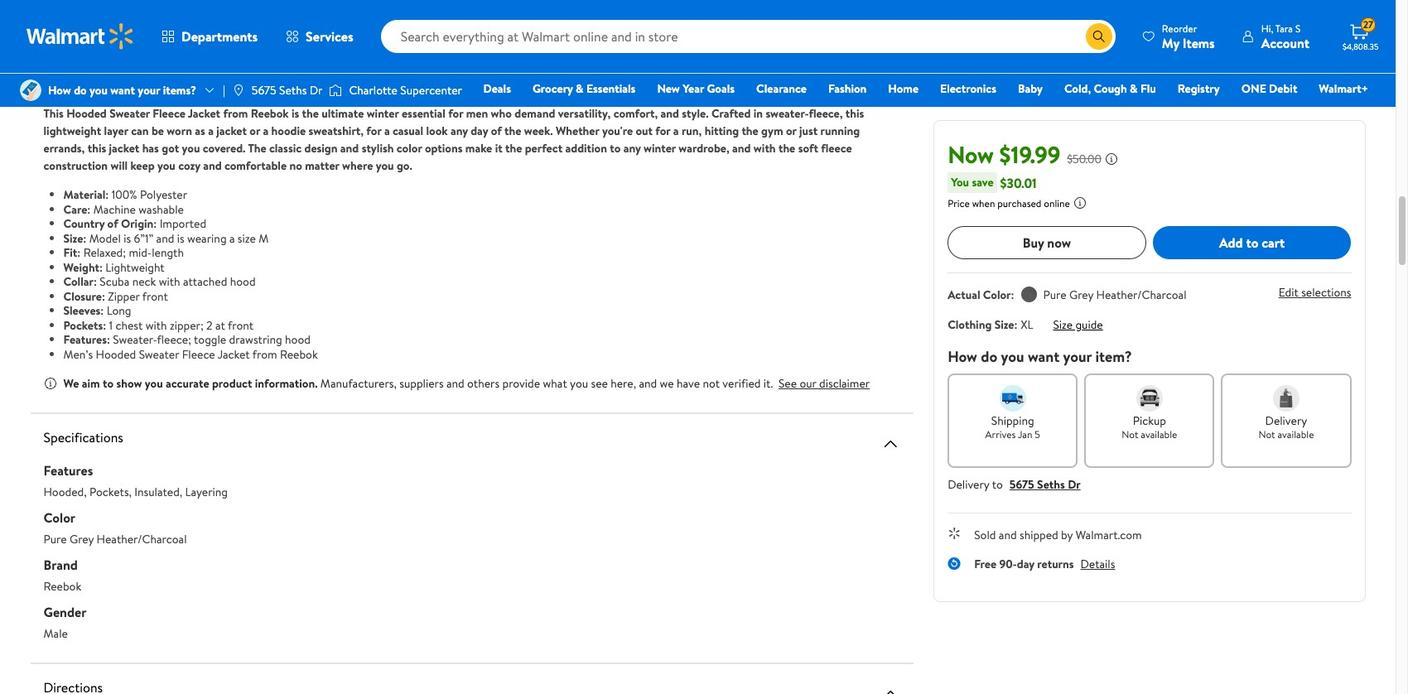 Task type: locate. For each thing, give the bounding box(es) containing it.
walmart image
[[27, 23, 134, 50]]

we aim to show you accurate product information. manufacturers, suppliers and others provide what you see here, and we have not verified it. see our disclaimer
[[63, 375, 870, 392]]

pure inside features hooded, pockets, insulated, layering color pure grey heather/charcoal brand reebok gender male
[[44, 531, 67, 548]]

pure
[[1044, 287, 1067, 303], [44, 531, 67, 548]]

0 horizontal spatial front
[[142, 288, 168, 305]]

flu
[[1141, 80, 1157, 97]]

size
[[238, 230, 256, 247]]

seths up sold and shipped by walmart.com
[[1037, 476, 1065, 493]]

2 vertical spatial with
[[146, 317, 167, 334]]

0 vertical spatial 5675
[[252, 82, 277, 99]]

sweater-
[[766, 105, 809, 122]]

to left "cart"
[[1247, 234, 1259, 252]]

1 vertical spatial day
[[1017, 556, 1035, 573]]

color up clothing size : xl at the right of the page
[[983, 287, 1011, 303]]

heather/charcoal up the guide
[[1097, 287, 1187, 303]]

your for item?
[[1064, 346, 1092, 367]]

available for delivery
[[1278, 428, 1315, 442]]

pickup
[[1133, 413, 1167, 429]]

product
[[44, 70, 89, 88]]

want down xl
[[1028, 346, 1060, 367]]

1 horizontal spatial pure
[[1044, 287, 1067, 303]]

:
[[1011, 287, 1015, 303], [1015, 317, 1018, 333]]

from up information.
[[253, 346, 277, 363]]

1 vertical spatial how
[[948, 346, 978, 367]]

of left the origin:
[[107, 215, 118, 232]]

do
[[74, 82, 87, 99], [981, 346, 998, 367]]

is left wearing
[[177, 230, 185, 247]]

1 vertical spatial do
[[981, 346, 998, 367]]

0 horizontal spatial size
[[995, 317, 1015, 333]]

color down hooded,
[[44, 509, 75, 527]]

the left soft
[[779, 140, 796, 157]]

pure up brand on the bottom left of page
[[44, 531, 67, 548]]

available inside delivery not available
[[1278, 428, 1315, 442]]

polyester
[[140, 186, 187, 203]]

1 vertical spatial pure
[[44, 531, 67, 548]]

0 horizontal spatial not
[[1122, 428, 1139, 442]]

zipper;
[[170, 317, 204, 334]]

sweater up can
[[109, 105, 150, 122]]

0 horizontal spatial want
[[110, 82, 135, 99]]

1 vertical spatial from
[[253, 346, 277, 363]]

0 vertical spatial seths
[[279, 82, 307, 99]]

dr up ultimate
[[310, 82, 323, 99]]

now
[[1048, 234, 1072, 252]]

walmart+ link
[[1312, 80, 1376, 98]]

as
[[195, 123, 205, 139]]

this up the running
[[846, 105, 865, 122]]

0 vertical spatial do
[[74, 82, 87, 99]]

sweater
[[109, 105, 150, 122], [139, 346, 179, 363]]

0 vertical spatial reebok
[[251, 105, 289, 122]]

available inside pickup not available
[[1141, 428, 1178, 442]]

wardrobe,
[[679, 140, 730, 157]]

1 not from the left
[[1122, 428, 1139, 442]]

versatility,
[[558, 105, 611, 122]]

product details image
[[881, 75, 901, 95]]

0 vertical spatial :
[[1011, 287, 1015, 303]]

reebok
[[251, 105, 289, 122], [280, 346, 318, 363], [44, 578, 81, 595]]

a up stylish
[[384, 123, 390, 139]]

1 vertical spatial front
[[228, 317, 254, 334]]

1 horizontal spatial front
[[228, 317, 254, 334]]

a
[[208, 123, 214, 139], [263, 123, 269, 139], [384, 123, 390, 139], [674, 123, 679, 139], [229, 230, 235, 247]]

your left 'items?'
[[138, 82, 160, 99]]

1 vertical spatial want
[[1028, 346, 1060, 367]]

intent image for delivery image
[[1274, 385, 1300, 412]]

 image
[[329, 82, 343, 99]]

0 horizontal spatial &
[[576, 80, 584, 97]]

1 vertical spatial reebok
[[280, 346, 318, 363]]

0 horizontal spatial any
[[451, 123, 468, 139]]

to down the you're at the top of the page
[[610, 140, 621, 157]]

available for pickup
[[1141, 428, 1178, 442]]

0 horizontal spatial available
[[1141, 428, 1178, 442]]

jacket up as
[[188, 105, 220, 122]]

0 horizontal spatial from
[[223, 105, 248, 122]]

0 horizontal spatial seths
[[279, 82, 307, 99]]

1 horizontal spatial not
[[1259, 428, 1276, 442]]

verified
[[723, 375, 761, 392]]

do down clothing size : xl at the right of the page
[[981, 346, 998, 367]]

fleece up worn
[[153, 105, 185, 122]]

with right neck
[[159, 273, 180, 290]]

1 vertical spatial hooded
[[96, 346, 136, 363]]

0 horizontal spatial  image
[[20, 80, 41, 101]]

and up where on the top of the page
[[340, 140, 359, 157]]

reebok up information.
[[280, 346, 318, 363]]

0 horizontal spatial 5675
[[252, 82, 277, 99]]

jacket inside material: 100% polyester care: machine washable country of origin: imported size: model is 6"1" and is wearing a size m fit: relaxed; mid-length weight: lightweight collar: scuba neck with attached hood closure: zipper front sleeves: long pockets: 1 chest with zipper; 2 at front features: sweater-fleece; toggle drawstring hood men's hooded sweater fleece jacket from reebok
[[218, 346, 250, 363]]

0 horizontal spatial grey
[[70, 531, 94, 548]]

of inside this hooded sweater fleece jacket from reebok is the ultimate winter essential for men who demand versatility, comfort, and style. crafted in sweater-fleece, this lightweight layer can be worn as a jacket or a hoodie sweatshirt, for a casual look any day of the week. whether you're out for a run, hitting the gym or just running errands, this jacket has got you covered. the classic design and stylish color options make it the perfect addition to any winter wardrobe, and with the soft fleece construction will keep you cozy and comfortable no matter where you go.
[[491, 123, 502, 139]]

0 horizontal spatial delivery
[[948, 476, 990, 493]]

1 horizontal spatial winter
[[644, 140, 676, 157]]

0 vertical spatial color
[[983, 287, 1011, 303]]

available
[[1141, 428, 1178, 442], [1278, 428, 1315, 442]]

my
[[1162, 34, 1180, 52]]

soft
[[798, 140, 819, 157]]

& up versatility,
[[576, 80, 584, 97]]

0 horizontal spatial how
[[48, 82, 71, 99]]

0 vertical spatial how
[[48, 82, 71, 99]]

the
[[302, 105, 319, 122], [505, 123, 522, 139], [742, 123, 759, 139], [505, 140, 522, 157], [779, 140, 796, 157]]

2 vertical spatial reebok
[[44, 578, 81, 595]]

available down intent image for delivery
[[1278, 428, 1315, 442]]

0 vertical spatial front
[[142, 288, 168, 305]]

fleece down 2 on the top left
[[182, 346, 215, 363]]

jacket
[[188, 105, 220, 122], [218, 346, 250, 363]]

0 vertical spatial this
[[79, 12, 106, 34]]

for right out
[[656, 123, 671, 139]]

delivery up "sold"
[[948, 476, 990, 493]]

hood right attached
[[230, 273, 256, 290]]

$19.99
[[1000, 138, 1061, 171]]

to right aim
[[103, 375, 114, 392]]

washable
[[139, 201, 184, 218]]

a right as
[[208, 123, 214, 139]]

0 horizontal spatial day
[[471, 123, 488, 139]]

heather/charcoal down insulated,
[[97, 531, 187, 548]]

0 vertical spatial grey
[[1070, 287, 1094, 303]]

hood right the "drawstring"
[[285, 331, 311, 348]]

 image
[[20, 80, 41, 101], [232, 84, 245, 97]]

you down the got
[[157, 157, 175, 174]]

is up hoodie on the top of the page
[[292, 105, 299, 122]]

and down covered.
[[203, 157, 222, 174]]

1 horizontal spatial do
[[981, 346, 998, 367]]

1 vertical spatial of
[[107, 215, 118, 232]]

your
[[138, 82, 160, 99], [1064, 346, 1092, 367]]

for
[[448, 105, 463, 122], [367, 123, 382, 139], [656, 123, 671, 139]]

0 vertical spatial jacket
[[216, 123, 247, 139]]

1 vertical spatial your
[[1064, 346, 1092, 367]]

0 vertical spatial delivery
[[1266, 413, 1308, 429]]

0 vertical spatial of
[[491, 123, 502, 139]]

a left run,
[[674, 123, 679, 139]]

0 vertical spatial from
[[223, 105, 248, 122]]

seths up hoodie on the top of the page
[[279, 82, 307, 99]]

not inside delivery not available
[[1259, 428, 1276, 442]]

hood
[[230, 273, 256, 290], [285, 331, 311, 348]]

to left 5675 seths dr button
[[992, 476, 1003, 493]]

reebok inside features hooded, pockets, insulated, layering color pure grey heather/charcoal brand reebok gender male
[[44, 578, 81, 595]]

learn more about strikethrough prices image
[[1105, 152, 1119, 166]]

cold, cough & flu link
[[1057, 80, 1164, 98]]

or left "just"
[[786, 123, 797, 139]]

heather/charcoal inside features hooded, pockets, insulated, layering color pure grey heather/charcoal brand reebok gender male
[[97, 531, 187, 548]]

style.
[[682, 105, 709, 122]]

reebok down brand on the bottom left of page
[[44, 578, 81, 595]]

1 or from the left
[[250, 123, 260, 139]]

1 horizontal spatial size
[[1054, 317, 1073, 333]]

jacket inside this hooded sweater fleece jacket from reebok is the ultimate winter essential for men who demand versatility, comfort, and style. crafted in sweater-fleece, this lightweight layer can be worn as a jacket or a hoodie sweatshirt, for a casual look any day of the week. whether you're out for a run, hitting the gym or just running errands, this jacket has got you covered. the classic design and stylish color options make it the perfect addition to any winter wardrobe, and with the soft fleece construction will keep you cozy and comfortable no matter where you go.
[[188, 105, 220, 122]]

covered.
[[203, 140, 246, 157]]

Search search field
[[381, 20, 1116, 53]]

is inside this hooded sweater fleece jacket from reebok is the ultimate winter essential for men who demand versatility, comfort, and style. crafted in sweater-fleece, this lightweight layer can be worn as a jacket or a hoodie sweatshirt, for a casual look any day of the week. whether you're out for a run, hitting the gym or just running errands, this jacket has got you covered. the classic design and stylish color options make it the perfect addition to any winter wardrobe, and with the soft fleece construction will keep you cozy and comfortable no matter where you go.
[[292, 105, 299, 122]]

details
[[1081, 556, 1116, 573]]

buy now button
[[948, 226, 1147, 259]]

any down out
[[624, 140, 641, 157]]

how down 'clothing' at the right of the page
[[948, 346, 978, 367]]

sold and shipped by walmart.com
[[975, 527, 1142, 544]]

lightweight
[[106, 259, 165, 276]]

& left flu
[[1130, 80, 1138, 97]]

1 vertical spatial jacket
[[218, 346, 250, 363]]

delivery inside delivery not available
[[1266, 413, 1308, 429]]

from down |
[[223, 105, 248, 122]]

1 horizontal spatial grey
[[1070, 287, 1094, 303]]

you down stylish
[[376, 157, 394, 174]]

: for color
[[1011, 287, 1015, 303]]

this down layer
[[88, 140, 106, 157]]

do left details
[[74, 82, 87, 99]]

color
[[397, 140, 422, 157]]

jacket up product
[[218, 346, 250, 363]]

jacket up covered.
[[216, 123, 247, 139]]

0 vertical spatial sweater
[[109, 105, 150, 122]]

how
[[48, 82, 71, 99], [948, 346, 978, 367]]

this
[[44, 105, 64, 122]]

pure grey heather/charcoal
[[1044, 287, 1187, 303]]

 image left product
[[20, 80, 41, 101]]

want
[[110, 82, 135, 99], [1028, 346, 1060, 367]]

matter
[[305, 157, 339, 174]]

length
[[152, 244, 184, 261]]

2 available from the left
[[1278, 428, 1315, 442]]

0 vertical spatial with
[[754, 140, 776, 157]]

our
[[800, 375, 817, 392]]

intent image for shipping image
[[1000, 385, 1026, 412]]

1 vertical spatial color
[[44, 509, 75, 527]]

a left size
[[229, 230, 235, 247]]

1 vertical spatial delivery
[[948, 476, 990, 493]]

1 vertical spatial grey
[[70, 531, 94, 548]]

price when purchased online
[[948, 196, 1070, 210]]

and right "sold"
[[999, 527, 1017, 544]]

classic
[[269, 140, 302, 157]]

clear search field text image
[[1066, 29, 1080, 43]]

grocery & essentials
[[533, 80, 636, 97]]

will
[[111, 157, 128, 174]]

front right zipper
[[142, 288, 168, 305]]

0 vertical spatial jacket
[[188, 105, 220, 122]]

1 vertical spatial hood
[[285, 331, 311, 348]]

item
[[109, 12, 142, 34]]

actual
[[948, 287, 981, 303]]

has
[[142, 140, 159, 157]]

0 horizontal spatial color
[[44, 509, 75, 527]]

and right 6"1"
[[156, 230, 174, 247]]

winter down charlotte
[[367, 105, 399, 122]]

free 90-day returns details
[[975, 556, 1116, 573]]

1 horizontal spatial &
[[1130, 80, 1138, 97]]

1 vertical spatial sweater
[[139, 346, 179, 363]]

how up this
[[48, 82, 71, 99]]

fleece,
[[809, 105, 843, 122]]

any right look at the left
[[451, 123, 468, 139]]

front right the at
[[228, 317, 254, 334]]

delivery down intent image for delivery
[[1266, 413, 1308, 429]]

is left 6"1"
[[124, 230, 131, 247]]

how for how do you want your item?
[[948, 346, 978, 367]]

1 horizontal spatial delivery
[[1266, 413, 1308, 429]]

day left returns at the bottom
[[1017, 556, 1035, 573]]

0 vertical spatial winter
[[367, 105, 399, 122]]

you up cozy
[[182, 140, 200, 157]]

90-
[[1000, 556, 1017, 573]]

1 horizontal spatial color
[[983, 287, 1011, 303]]

lightweight
[[44, 123, 101, 139]]

not for pickup
[[1122, 428, 1139, 442]]

 image right |
[[232, 84, 245, 97]]

with inside this hooded sweater fleece jacket from reebok is the ultimate winter essential for men who demand versatility, comfort, and style. crafted in sweater-fleece, this lightweight layer can be worn as a jacket or a hoodie sweatshirt, for a casual look any day of the week. whether you're out for a run, hitting the gym or just running errands, this jacket has got you covered. the classic design and stylish color options make it the perfect addition to any winter wardrobe, and with the soft fleece construction will keep you cozy and comfortable no matter where you go.
[[754, 140, 776, 157]]

1 horizontal spatial  image
[[232, 84, 245, 97]]

1 & from the left
[[576, 80, 584, 97]]

week.
[[524, 123, 553, 139]]

winter down out
[[644, 140, 676, 157]]

not down the intent image for pickup
[[1122, 428, 1139, 442]]

sold
[[975, 527, 996, 544]]

hooded up lightweight
[[66, 105, 107, 122]]

fashion link
[[821, 80, 874, 98]]

do for how do you want your item?
[[981, 346, 998, 367]]

1 available from the left
[[1141, 428, 1178, 442]]

grey
[[1070, 287, 1094, 303], [70, 531, 94, 548]]

2 not from the left
[[1259, 428, 1276, 442]]

hooded down 1
[[96, 346, 136, 363]]

2
[[206, 317, 213, 334]]

hooded inside this hooded sweater fleece jacket from reebok is the ultimate winter essential for men who demand versatility, comfort, and style. crafted in sweater-fleece, this lightweight layer can be worn as a jacket or a hoodie sweatshirt, for a casual look any day of the week. whether you're out for a run, hitting the gym or just running errands, this jacket has got you covered. the classic design and stylish color options make it the perfect addition to any winter wardrobe, and with the soft fleece construction will keep you cozy and comfortable no matter where you go.
[[66, 105, 107, 122]]

heather/charcoal
[[1097, 287, 1187, 303], [97, 531, 187, 548]]

1 horizontal spatial your
[[1064, 346, 1092, 367]]

0 horizontal spatial jacket
[[109, 140, 139, 157]]

your down 'size guide'
[[1064, 346, 1092, 367]]

0 horizontal spatial heather/charcoal
[[97, 531, 187, 548]]

hooded inside material: 100% polyester care: machine washable country of origin: imported size: model is 6"1" and is wearing a size m fit: relaxed; mid-length weight: lightweight collar: scuba neck with attached hood closure: zipper front sleeves: long pockets: 1 chest with zipper; 2 at front features: sweater-fleece; toggle drawstring hood men's hooded sweater fleece jacket from reebok
[[96, 346, 136, 363]]

to inside this hooded sweater fleece jacket from reebok is the ultimate winter essential for men who demand versatility, comfort, and style. crafted in sweater-fleece, this lightweight layer can be worn as a jacket or a hoodie sweatshirt, for a casual look any day of the week. whether you're out for a run, hitting the gym or just running errands, this jacket has got you covered. the classic design and stylish color options make it the perfect addition to any winter wardrobe, and with the soft fleece construction will keep you cozy and comfortable no matter where you go.
[[610, 140, 621, 157]]

0 horizontal spatial or
[[250, 123, 260, 139]]

for up stylish
[[367, 123, 382, 139]]

free
[[975, 556, 997, 573]]

closure:
[[63, 288, 105, 305]]

we
[[63, 375, 79, 392]]

returns
[[1038, 556, 1074, 573]]

: left xl
[[1015, 317, 1018, 333]]

for left men
[[448, 105, 463, 122]]

of up it
[[491, 123, 502, 139]]

grey up brand on the bottom left of page
[[70, 531, 94, 548]]

0 horizontal spatial for
[[367, 123, 382, 139]]

accurate
[[166, 375, 209, 392]]

0 vertical spatial day
[[471, 123, 488, 139]]

reebok up hoodie on the top of the page
[[251, 105, 289, 122]]

cough
[[1094, 80, 1128, 97]]

and
[[661, 105, 679, 122], [340, 140, 359, 157], [733, 140, 751, 157], [203, 157, 222, 174], [156, 230, 174, 247], [447, 375, 465, 392], [639, 375, 657, 392], [999, 527, 1017, 544]]

5675 right |
[[252, 82, 277, 99]]

: up clothing size : xl at the right of the page
[[1011, 287, 1015, 303]]

want up layer
[[110, 82, 135, 99]]

electronics link
[[933, 80, 1004, 98]]

1 horizontal spatial 5675
[[1010, 476, 1035, 493]]

size left xl
[[995, 317, 1015, 333]]

dr up "by"
[[1068, 476, 1081, 493]]

who
[[491, 105, 512, 122]]

winter
[[367, 105, 399, 122], [644, 140, 676, 157]]

0 vertical spatial your
[[138, 82, 160, 99]]

0 vertical spatial want
[[110, 82, 135, 99]]

0 vertical spatial heather/charcoal
[[1097, 287, 1187, 303]]

hitting
[[705, 123, 739, 139]]

with right chest
[[146, 317, 167, 334]]

registry
[[1178, 80, 1220, 97]]

s
[[1296, 21, 1301, 35]]

do for how do you want your items?
[[74, 82, 87, 99]]

or
[[250, 123, 260, 139], [786, 123, 797, 139]]

size left the guide
[[1054, 317, 1073, 333]]

at
[[215, 317, 225, 334]]

scuba
[[100, 273, 130, 290]]

fleece
[[153, 105, 185, 122], [182, 346, 215, 363]]

0 vertical spatial dr
[[310, 82, 323, 99]]

0 vertical spatial hooded
[[66, 105, 107, 122]]

1 horizontal spatial any
[[624, 140, 641, 157]]

1 horizontal spatial from
[[253, 346, 277, 363]]

1 horizontal spatial available
[[1278, 428, 1315, 442]]

1 horizontal spatial seths
[[1037, 476, 1065, 493]]

jacket up will
[[109, 140, 139, 157]]

1 horizontal spatial or
[[786, 123, 797, 139]]

deals
[[483, 80, 511, 97]]

charlotte supercenter
[[349, 82, 462, 99]]

1 horizontal spatial heather/charcoal
[[1097, 287, 1187, 303]]

drawstring
[[229, 331, 282, 348]]

pure up size guide "button"
[[1044, 287, 1067, 303]]

running
[[821, 123, 860, 139]]

0 horizontal spatial your
[[138, 82, 160, 99]]

not down intent image for delivery
[[1259, 428, 1276, 442]]

not inside pickup not available
[[1122, 428, 1139, 442]]

size guide button
[[1054, 317, 1103, 333]]

a inside material: 100% polyester care: machine washable country of origin: imported size: model is 6"1" and is wearing a size m fit: relaxed; mid-length weight: lightweight collar: scuba neck with attached hood closure: zipper front sleeves: long pockets: 1 chest with zipper; 2 at front features: sweater-fleece; toggle drawstring hood men's hooded sweater fleece jacket from reebok
[[229, 230, 235, 247]]

or up the the
[[250, 123, 260, 139]]

it
[[495, 140, 503, 157]]

product
[[212, 375, 252, 392]]

available down the intent image for pickup
[[1141, 428, 1178, 442]]

5675 down jan
[[1010, 476, 1035, 493]]

0 vertical spatial hood
[[230, 273, 256, 290]]

1 vertical spatial any
[[624, 140, 641, 157]]

not
[[1122, 428, 1139, 442], [1259, 428, 1276, 442]]



Task type: describe. For each thing, give the bounding box(es) containing it.
search icon image
[[1093, 30, 1106, 43]]

mid-
[[129, 244, 152, 261]]

1 vertical spatial with
[[159, 273, 180, 290]]

cozy
[[178, 157, 200, 174]]

clothing
[[948, 317, 992, 333]]

1
[[109, 317, 113, 334]]

 image for how
[[20, 80, 41, 101]]

walmart+
[[1319, 80, 1369, 97]]

grocery
[[533, 80, 573, 97]]

clothing size : xl
[[948, 317, 1034, 333]]

cold,
[[1065, 80, 1091, 97]]

reebok inside this hooded sweater fleece jacket from reebok is the ultimate winter essential for men who demand versatility, comfort, and style. crafted in sweater-fleece, this lightweight layer can be worn as a jacket or a hoodie sweatshirt, for a casual look any day of the week. whether you're out for a run, hitting the gym or just running errands, this jacket has got you covered. the classic design and stylish color options make it the perfect addition to any winter wardrobe, and with the soft fleece construction will keep you cozy and comfortable no matter where you go.
[[251, 105, 289, 122]]

goals
[[707, 80, 735, 97]]

want for items?
[[110, 82, 135, 99]]

one debit
[[1242, 80, 1298, 97]]

1 horizontal spatial dr
[[1068, 476, 1081, 493]]

suppliers
[[400, 375, 444, 392]]

add to cart button
[[1153, 226, 1352, 259]]

you left see
[[570, 375, 588, 392]]

and left the others
[[447, 375, 465, 392]]

selections
[[1302, 284, 1352, 301]]

home link
[[881, 80, 926, 98]]

how for how do you want your items?
[[48, 82, 71, 99]]

departments
[[181, 27, 258, 46]]

2 & from the left
[[1130, 80, 1138, 97]]

1 horizontal spatial day
[[1017, 556, 1035, 573]]

stylish
[[362, 140, 394, 157]]

1 vertical spatial jacket
[[109, 140, 139, 157]]

1 horizontal spatial is
[[177, 230, 185, 247]]

want for item?
[[1028, 346, 1060, 367]]

the up hoodie on the top of the page
[[302, 105, 319, 122]]

not for delivery
[[1259, 428, 1276, 442]]

from inside this hooded sweater fleece jacket from reebok is the ultimate winter essential for men who demand versatility, comfort, and style. crafted in sweater-fleece, this lightweight layer can be worn as a jacket or a hoodie sweatshirt, for a casual look any day of the week. whether you're out for a run, hitting the gym or just running errands, this jacket has got you covered. the classic design and stylish color options make it the perfect addition to any winter wardrobe, and with the soft fleece construction will keep you cozy and comfortable no matter where you go.
[[223, 105, 248, 122]]

1 vertical spatial seths
[[1037, 476, 1065, 493]]

look
[[426, 123, 448, 139]]

manufacturers,
[[321, 375, 397, 392]]

zipper
[[108, 288, 140, 305]]

delivery for to
[[948, 476, 990, 493]]

the down "in"
[[742, 123, 759, 139]]

in
[[754, 105, 763, 122]]

: for size
[[1015, 317, 1018, 333]]

 image for 5675
[[232, 84, 245, 97]]

run,
[[682, 123, 702, 139]]

1 horizontal spatial for
[[448, 105, 463, 122]]

new
[[657, 80, 680, 97]]

essential
[[402, 105, 446, 122]]

what
[[543, 375, 567, 392]]

product details
[[44, 70, 130, 88]]

the down who
[[505, 123, 522, 139]]

directions image
[[881, 684, 901, 694]]

one debit link
[[1234, 80, 1305, 98]]

baby
[[1018, 80, 1043, 97]]

1 vertical spatial this
[[846, 105, 865, 122]]

5
[[1035, 428, 1041, 442]]

size guide
[[1054, 317, 1103, 333]]

fleece inside this hooded sweater fleece jacket from reebok is the ultimate winter essential for men who demand versatility, comfort, and style. crafted in sweater-fleece, this lightweight layer can be worn as a jacket or a hoodie sweatshirt, for a casual look any day of the week. whether you're out for a run, hitting the gym or just running errands, this jacket has got you covered. the classic design and stylish color options make it the perfect addition to any winter wardrobe, and with the soft fleece construction will keep you cozy and comfortable no matter where you go.
[[153, 105, 185, 122]]

to inside add to cart button
[[1247, 234, 1259, 252]]

your for items?
[[138, 82, 160, 99]]

2 or from the left
[[786, 123, 797, 139]]

color inside features hooded, pockets, insulated, layering color pure grey heather/charcoal brand reebok gender male
[[44, 509, 75, 527]]

it.
[[764, 375, 773, 392]]

material: 100% polyester care: machine washable country of origin: imported size: model is 6"1" and is wearing a size m fit: relaxed; mid-length weight: lightweight collar: scuba neck with attached hood closure: zipper front sleeves: long pockets: 1 chest with zipper; 2 at front features: sweater-fleece; toggle drawstring hood men's hooded sweater fleece jacket from reebok
[[63, 186, 318, 363]]

2 vertical spatial this
[[88, 140, 106, 157]]

pockets:
[[63, 317, 106, 334]]

and inside material: 100% polyester care: machine washable country of origin: imported size: model is 6"1" and is wearing a size m fit: relaxed; mid-length weight: lightweight collar: scuba neck with attached hood closure: zipper front sleeves: long pockets: 1 chest with zipper; 2 at front features: sweater-fleece; toggle drawstring hood men's hooded sweater fleece jacket from reebok
[[156, 230, 174, 247]]

delivery for not
[[1266, 413, 1308, 429]]

edit selections
[[1279, 284, 1352, 301]]

cart
[[1262, 234, 1285, 252]]

you right show at the left
[[145, 375, 163, 392]]

xl
[[1021, 317, 1034, 333]]

0 horizontal spatial hood
[[230, 273, 256, 290]]

the right it
[[505, 140, 522, 157]]

reorder
[[1162, 21, 1198, 35]]

specifications image
[[881, 434, 901, 454]]

from inside material: 100% polyester care: machine washable country of origin: imported size: model is 6"1" and is wearing a size m fit: relaxed; mid-length weight: lightweight collar: scuba neck with attached hood closure: zipper front sleeves: long pockets: 1 chest with zipper; 2 at front features: sweater-fleece; toggle drawstring hood men's hooded sweater fleece jacket from reebok
[[253, 346, 277, 363]]

now
[[948, 138, 994, 171]]

how do you want your items?
[[48, 82, 196, 99]]

guide
[[1076, 317, 1103, 333]]

see our disclaimer button
[[779, 375, 870, 392]]

of inside material: 100% polyester care: machine washable country of origin: imported size: model is 6"1" and is wearing a size m fit: relaxed; mid-length weight: lightweight collar: scuba neck with attached hood closure: zipper front sleeves: long pockets: 1 chest with zipper; 2 at front features: sweater-fleece; toggle drawstring hood men's hooded sweater fleece jacket from reebok
[[107, 215, 118, 232]]

how do you want your item?
[[948, 346, 1133, 367]]

care:
[[63, 201, 91, 218]]

0 horizontal spatial dr
[[310, 82, 323, 99]]

0 horizontal spatial is
[[124, 230, 131, 247]]

reebok inside material: 100% polyester care: machine washable country of origin: imported size: model is 6"1" and is wearing a size m fit: relaxed; mid-length weight: lightweight collar: scuba neck with attached hood closure: zipper front sleeves: long pockets: 1 chest with zipper; 2 at front features: sweater-fleece; toggle drawstring hood men's hooded sweater fleece jacket from reebok
[[280, 346, 318, 363]]

gym
[[762, 123, 784, 139]]

intent image for pickup image
[[1137, 385, 1163, 412]]

legal information image
[[1074, 196, 1087, 210]]

material:
[[63, 186, 109, 203]]

relaxed;
[[83, 244, 126, 261]]

you
[[951, 174, 970, 191]]

buy
[[1023, 234, 1045, 252]]

now $19.99
[[948, 138, 1061, 171]]

new year goals link
[[650, 80, 743, 98]]

and down new
[[661, 105, 679, 122]]

demand
[[515, 105, 555, 122]]

fleece inside material: 100% polyester care: machine washable country of origin: imported size: model is 6"1" and is wearing a size m fit: relaxed; mid-length weight: lightweight collar: scuba neck with attached hood closure: zipper front sleeves: long pockets: 1 chest with zipper; 2 at front features: sweater-fleece; toggle drawstring hood men's hooded sweater fleece jacket from reebok
[[182, 346, 215, 363]]

hooded,
[[44, 484, 87, 500]]

departments button
[[147, 17, 272, 56]]

5675 seths dr button
[[1010, 476, 1081, 493]]

about
[[30, 12, 75, 34]]

2 size from the left
[[1054, 317, 1073, 333]]

we
[[660, 375, 674, 392]]

a up the the
[[263, 123, 269, 139]]

0 vertical spatial pure
[[1044, 287, 1067, 303]]

ultimate
[[322, 105, 364, 122]]

construction
[[44, 157, 108, 174]]

account
[[1262, 34, 1310, 52]]

hoodie
[[271, 123, 306, 139]]

1 vertical spatial 5675
[[1010, 476, 1035, 493]]

day inside this hooded sweater fleece jacket from reebok is the ultimate winter essential for men who demand versatility, comfort, and style. crafted in sweater-fleece, this lightweight layer can be worn as a jacket or a hoodie sweatshirt, for a casual look any day of the week. whether you're out for a run, hitting the gym or just running errands, this jacket has got you covered. the classic design and stylish color options make it the perfect addition to any winter wardrobe, and with the soft fleece construction will keep you cozy and comfortable no matter where you go.
[[471, 123, 488, 139]]

grocery & essentials link
[[525, 80, 643, 98]]

reorder my items
[[1162, 21, 1215, 52]]

no
[[290, 157, 302, 174]]

1 vertical spatial winter
[[644, 140, 676, 157]]

sweater inside material: 100% polyester care: machine washable country of origin: imported size: model is 6"1" and is wearing a size m fit: relaxed; mid-length weight: lightweight collar: scuba neck with attached hood closure: zipper front sleeves: long pockets: 1 chest with zipper; 2 at front features: sweater-fleece; toggle drawstring hood men's hooded sweater fleece jacket from reebok
[[139, 346, 179, 363]]

$30.01
[[1001, 174, 1037, 192]]

edit
[[1279, 284, 1299, 301]]

|
[[223, 82, 225, 99]]

you down xl
[[1001, 346, 1025, 367]]

deals link
[[476, 80, 519, 98]]

sweater inside this hooded sweater fleece jacket from reebok is the ultimate winter essential for men who demand versatility, comfort, and style. crafted in sweater-fleece, this lightweight layer can be worn as a jacket or a hoodie sweatshirt, for a casual look any day of the week. whether you're out for a run, hitting the gym or just running errands, this jacket has got you covered. the classic design and stylish color options make it the perfect addition to any winter wardrobe, and with the soft fleece construction will keep you cozy and comfortable no matter where you go.
[[109, 105, 150, 122]]

100%
[[112, 186, 137, 203]]

2 horizontal spatial for
[[656, 123, 671, 139]]

1 horizontal spatial jacket
[[216, 123, 247, 139]]

details button
[[1081, 556, 1116, 573]]

services
[[306, 27, 354, 46]]

neck
[[132, 273, 156, 290]]

design
[[304, 140, 338, 157]]

supercenter
[[400, 82, 462, 99]]

item?
[[1096, 346, 1133, 367]]

shipped
[[1020, 527, 1059, 544]]

grey inside features hooded, pockets, insulated, layering color pure grey heather/charcoal brand reebok gender male
[[70, 531, 94, 548]]

1 size from the left
[[995, 317, 1015, 333]]

Walmart Site-Wide search field
[[381, 20, 1116, 53]]

keep
[[130, 157, 155, 174]]

price
[[948, 196, 970, 210]]

you right product
[[90, 82, 108, 99]]

1 horizontal spatial hood
[[285, 331, 311, 348]]

features
[[44, 462, 93, 480]]

and down hitting
[[733, 140, 751, 157]]

casual
[[393, 123, 424, 139]]

0 horizontal spatial winter
[[367, 105, 399, 122]]

pockets,
[[89, 484, 132, 500]]

and left we
[[639, 375, 657, 392]]

can
[[131, 123, 149, 139]]

toggle
[[194, 331, 226, 348]]



Task type: vqa. For each thing, say whether or not it's contained in the screenshot.
first Not from the right
yes



